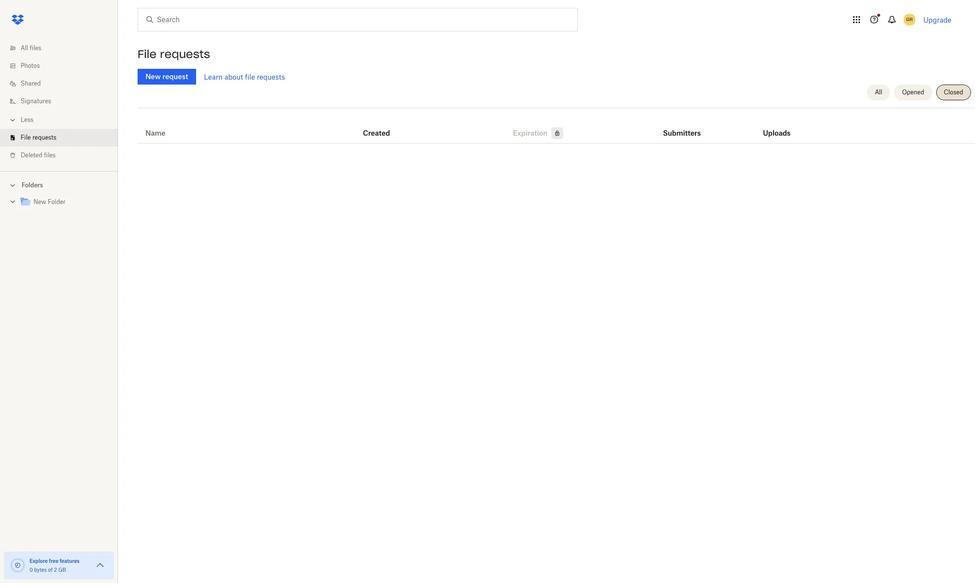 Task type: vqa. For each thing, say whether or not it's contained in the screenshot.
Create within dropdown button
no



Task type: locate. For each thing, give the bounding box(es) containing it.
folder
[[48, 198, 66, 206]]

upgrade
[[924, 15, 952, 24]]

less image
[[8, 115, 18, 125]]

shared
[[21, 80, 41, 87]]

less
[[21, 116, 33, 123]]

1 horizontal spatial new
[[146, 72, 161, 81]]

0 vertical spatial files
[[30, 44, 41, 52]]

file requests up request
[[138, 47, 210, 61]]

file inside list item
[[21, 134, 31, 141]]

0 horizontal spatial file
[[21, 134, 31, 141]]

1 horizontal spatial all
[[875, 89, 883, 96]]

requests
[[160, 47, 210, 61], [257, 73, 285, 81], [32, 134, 56, 141]]

1 vertical spatial requests
[[257, 73, 285, 81]]

files right deleted
[[44, 151, 56, 159]]

file requests
[[138, 47, 210, 61], [21, 134, 56, 141]]

quota usage element
[[10, 558, 26, 573]]

files
[[30, 44, 41, 52], [44, 151, 56, 159]]

explore free features 0 bytes of 2 gb
[[30, 558, 80, 573]]

1 vertical spatial file requests
[[21, 134, 56, 141]]

new request
[[146, 72, 188, 81]]

opened button
[[895, 85, 933, 100]]

1 vertical spatial all
[[875, 89, 883, 96]]

requests up deleted files
[[32, 134, 56, 141]]

photos link
[[8, 57, 118, 75]]

2 horizontal spatial requests
[[257, 73, 285, 81]]

1 horizontal spatial requests
[[160, 47, 210, 61]]

0 vertical spatial requests
[[160, 47, 210, 61]]

all inside button
[[875, 89, 883, 96]]

file up 'new request'
[[138, 47, 157, 61]]

1 horizontal spatial files
[[44, 151, 56, 159]]

all
[[21, 44, 28, 52], [875, 89, 883, 96]]

0 vertical spatial all
[[21, 44, 28, 52]]

closed
[[945, 89, 964, 96]]

0 horizontal spatial new
[[33, 198, 46, 206]]

new left request
[[146, 72, 161, 81]]

explore
[[30, 558, 48, 564]]

learn about file requests
[[204, 73, 285, 81]]

0 horizontal spatial files
[[30, 44, 41, 52]]

folders
[[22, 181, 43, 189]]

2 column header from the left
[[763, 116, 803, 139]]

requests inside list item
[[32, 134, 56, 141]]

row
[[138, 112, 976, 144]]

new request button
[[138, 69, 196, 85]]

new inside new request button
[[146, 72, 161, 81]]

requests up request
[[160, 47, 210, 61]]

1 vertical spatial new
[[33, 198, 46, 206]]

folders button
[[0, 178, 118, 192]]

0 horizontal spatial requests
[[32, 134, 56, 141]]

0 vertical spatial file
[[138, 47, 157, 61]]

0 horizontal spatial column header
[[663, 116, 703, 139]]

all left "opened"
[[875, 89, 883, 96]]

all for all
[[875, 89, 883, 96]]

files up photos
[[30, 44, 41, 52]]

0 vertical spatial file requests
[[138, 47, 210, 61]]

file down less on the top left of page
[[21, 134, 31, 141]]

2 vertical spatial requests
[[32, 134, 56, 141]]

dropbox image
[[8, 10, 28, 30]]

file requests up deleted files
[[21, 134, 56, 141]]

new inside "new folder" link
[[33, 198, 46, 206]]

requests right the file
[[257, 73, 285, 81]]

1 vertical spatial files
[[44, 151, 56, 159]]

1 horizontal spatial file requests
[[138, 47, 210, 61]]

new left folder on the left top of the page
[[33, 198, 46, 206]]

request
[[163, 72, 188, 81]]

row containing name
[[138, 112, 976, 144]]

signatures link
[[8, 92, 118, 110]]

0 vertical spatial new
[[146, 72, 161, 81]]

photos
[[21, 62, 40, 69]]

1 vertical spatial file
[[21, 134, 31, 141]]

new
[[146, 72, 161, 81], [33, 198, 46, 206]]

new folder
[[33, 198, 66, 206]]

1 horizontal spatial column header
[[763, 116, 803, 139]]

1 horizontal spatial file
[[138, 47, 157, 61]]

0 horizontal spatial file requests
[[21, 134, 56, 141]]

column header
[[663, 116, 703, 139], [763, 116, 803, 139]]

list
[[0, 33, 118, 171]]

0 horizontal spatial all
[[21, 44, 28, 52]]

all up photos
[[21, 44, 28, 52]]

created button
[[363, 127, 390, 139]]

all files
[[21, 44, 41, 52]]

file
[[138, 47, 157, 61], [21, 134, 31, 141]]



Task type: describe. For each thing, give the bounding box(es) containing it.
file requests link
[[8, 129, 118, 147]]

all for all files
[[21, 44, 28, 52]]

new for new folder
[[33, 198, 46, 206]]

learn
[[204, 73, 223, 81]]

1 column header from the left
[[663, 116, 703, 139]]

list containing all files
[[0, 33, 118, 171]]

of
[[48, 567, 53, 573]]

created
[[363, 129, 390, 137]]

name
[[146, 129, 166, 137]]

about
[[225, 73, 243, 81]]

gb
[[58, 567, 66, 573]]

deleted
[[21, 151, 42, 159]]

upgrade link
[[924, 15, 952, 24]]

Search in folder "Dropbox" text field
[[157, 14, 558, 25]]

file requests inside list item
[[21, 134, 56, 141]]

all button
[[868, 85, 891, 100]]

file requests list item
[[0, 129, 118, 147]]

bytes
[[34, 567, 47, 573]]

0
[[30, 567, 33, 573]]

learn about file requests link
[[204, 73, 285, 81]]

files for deleted files
[[44, 151, 56, 159]]

gr button
[[902, 12, 918, 28]]

deleted files link
[[8, 147, 118, 164]]

free
[[49, 558, 59, 564]]

shared link
[[8, 75, 118, 92]]

2
[[54, 567, 57, 573]]

pro trial element
[[548, 127, 564, 139]]

new for new request
[[146, 72, 161, 81]]

deleted files
[[21, 151, 56, 159]]

file
[[245, 73, 255, 81]]

opened
[[903, 89, 925, 96]]

closed button
[[937, 85, 972, 100]]

new folder link
[[20, 196, 110, 209]]

files for all files
[[30, 44, 41, 52]]

gr
[[907, 16, 914, 23]]

features
[[60, 558, 80, 564]]

all files link
[[8, 39, 118, 57]]

signatures
[[21, 97, 51, 105]]



